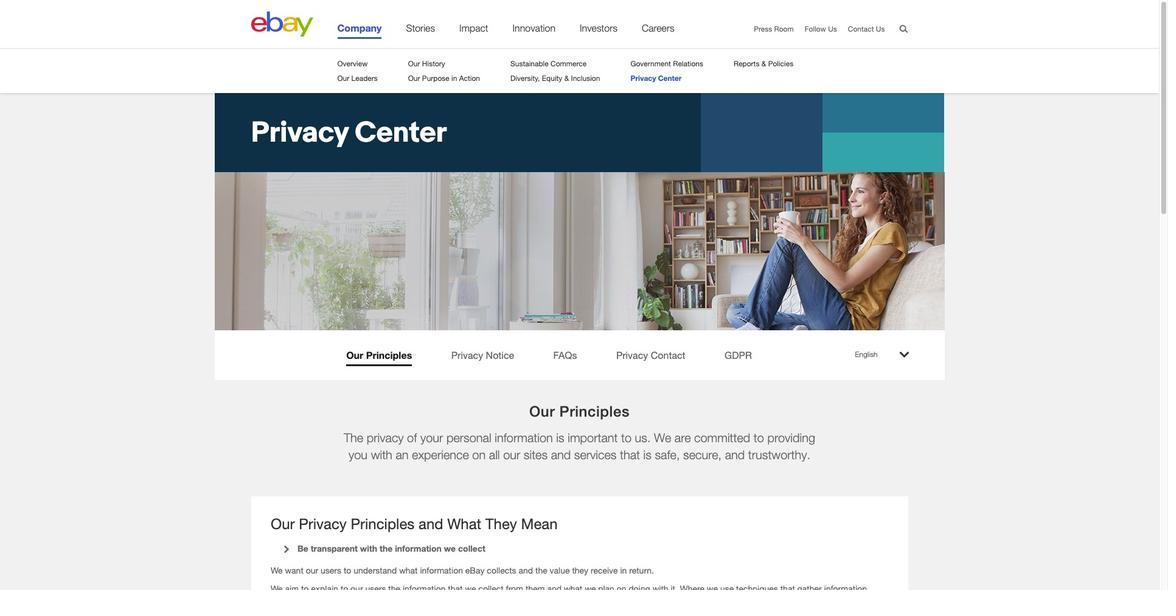 Task type: vqa. For each thing, say whether or not it's contained in the screenshot.
an
yes



Task type: locate. For each thing, give the bounding box(es) containing it.
1 vertical spatial center
[[355, 116, 447, 148]]

1 horizontal spatial our
[[503, 448, 520, 462]]

press
[[754, 24, 772, 33]]

reports & policies
[[734, 59, 794, 68]]

1 horizontal spatial contact
[[848, 24, 874, 33]]

what
[[447, 516, 481, 533]]

0 horizontal spatial center
[[355, 116, 447, 148]]

transparent
[[311, 543, 358, 554]]

in left return.
[[620, 565, 627, 575]]

to up trustworthy.
[[754, 431, 764, 445]]

privacy center banner
[[0, 93, 1159, 330]]

& right equity
[[564, 74, 569, 83]]

the up understand
[[380, 543, 393, 554]]

0 vertical spatial with
[[371, 448, 392, 462]]

0 horizontal spatial &
[[564, 74, 569, 83]]

innovation link
[[513, 23, 556, 39]]

stories
[[406, 23, 435, 33]]

0 vertical spatial information
[[495, 431, 553, 445]]

0 vertical spatial center
[[658, 74, 682, 83]]

with up understand
[[360, 543, 377, 554]]

is left important
[[556, 431, 564, 445]]

our privacy principles and what they mean
[[271, 516, 558, 533]]

with down the privacy
[[371, 448, 392, 462]]

0 vertical spatial the
[[380, 543, 393, 554]]

0 vertical spatial contact
[[848, 24, 874, 33]]

your
[[420, 431, 443, 445]]

sites
[[524, 448, 548, 462]]

us.
[[635, 431, 651, 445]]

notice
[[486, 349, 514, 361]]

secure,
[[683, 448, 722, 462]]

all
[[489, 448, 500, 462]]

reports & policies link
[[734, 59, 794, 68]]

1 horizontal spatial we
[[654, 431, 671, 445]]

0 horizontal spatial our
[[306, 565, 318, 575]]

0 vertical spatial &
[[762, 59, 766, 68]]

in inside our history our purpose in action
[[452, 74, 457, 83]]

1 vertical spatial &
[[564, 74, 569, 83]]

value
[[550, 565, 570, 575]]

our right all
[[503, 448, 520, 462]]

is
[[556, 431, 564, 445], [643, 448, 652, 462]]

services
[[574, 448, 617, 462]]

the left value
[[535, 565, 547, 575]]

0 horizontal spatial contact
[[651, 349, 685, 361]]

information inside the privacy of your personal information is important to us. we are committed to providing you with an experience on all our sites and services that is safe, secure, and trustworthy.
[[495, 431, 553, 445]]

0 horizontal spatial to
[[344, 565, 351, 575]]

privacy for privacy center
[[251, 116, 349, 148]]

principles
[[366, 349, 412, 361], [559, 403, 630, 420], [351, 516, 415, 533]]

to left us.
[[621, 431, 632, 445]]

information up sites
[[495, 431, 553, 445]]

main content element
[[0, 93, 1159, 590]]

us right follow us link
[[876, 24, 885, 33]]

0 horizontal spatial we
[[271, 565, 283, 575]]

us right follow
[[828, 24, 837, 33]]

information down we
[[420, 565, 463, 575]]

1 vertical spatial in
[[620, 565, 627, 575]]

our history our purpose in action
[[408, 59, 480, 83]]

contact inside privacy contact link
[[651, 349, 685, 361]]

careers
[[642, 23, 675, 33]]

& left policies
[[762, 59, 766, 68]]

press room link
[[754, 24, 794, 33]]

0 horizontal spatial is
[[556, 431, 564, 445]]

1 vertical spatial we
[[271, 565, 283, 575]]

they
[[572, 565, 588, 575]]

we up "safe," at the right bottom
[[654, 431, 671, 445]]

us for follow us
[[828, 24, 837, 33]]

privacy notice link
[[451, 349, 514, 366]]

&
[[762, 59, 766, 68], [564, 74, 569, 83]]

privacy
[[631, 74, 656, 83], [251, 116, 349, 148], [451, 349, 483, 361], [616, 349, 648, 361], [299, 516, 347, 533]]

1 horizontal spatial the
[[535, 565, 547, 575]]

our principles
[[346, 349, 412, 361], [529, 403, 630, 420]]

is right that
[[643, 448, 652, 462]]

1 vertical spatial information
[[395, 543, 442, 554]]

1 horizontal spatial is
[[643, 448, 652, 462]]

privacy inside privacy notice link
[[451, 349, 483, 361]]

in left action
[[452, 74, 457, 83]]

safe,
[[655, 448, 680, 462]]

we left want
[[271, 565, 283, 575]]

gdpr
[[725, 349, 752, 361]]

our
[[503, 448, 520, 462], [306, 565, 318, 575]]

government relations link
[[631, 59, 703, 68]]

0 vertical spatial is
[[556, 431, 564, 445]]

0 vertical spatial in
[[452, 74, 457, 83]]

1 vertical spatial with
[[360, 543, 377, 554]]

return.
[[629, 565, 654, 575]]

& inside "sustainable commerce diversity, equity & inclusion"
[[564, 74, 569, 83]]

gdpr link
[[725, 349, 752, 366]]

home image
[[251, 12, 313, 37]]

purpose
[[422, 74, 450, 83]]

privacy for privacy contact
[[616, 349, 648, 361]]

0 vertical spatial our principles
[[346, 349, 412, 361]]

1 vertical spatial contact
[[651, 349, 685, 361]]

0 horizontal spatial our principles
[[346, 349, 412, 361]]

the privacy of your personal information is important to us. we are committed to providing you with an experience on all our sites and services that is safe, secure, and trustworthy.
[[344, 431, 815, 462]]

government relations privacy center
[[631, 59, 703, 83]]

information up what
[[395, 543, 442, 554]]

be
[[297, 543, 308, 554]]

to right the "users"
[[344, 565, 351, 575]]

we inside the privacy of your personal information is important to us. we are committed to providing you with an experience on all our sites and services that is safe, secure, and trustworthy.
[[654, 431, 671, 445]]

0 vertical spatial our
[[503, 448, 520, 462]]

2 us from the left
[[876, 24, 885, 33]]

center inside government relations privacy center
[[658, 74, 682, 83]]

and
[[551, 448, 571, 462], [725, 448, 745, 462], [419, 516, 443, 533], [519, 565, 533, 575]]

0 horizontal spatial in
[[452, 74, 457, 83]]

privacy center link
[[631, 74, 682, 83]]

they
[[485, 516, 517, 533]]

careers link
[[642, 23, 675, 39]]

privacy notice
[[451, 349, 514, 361]]

our principles link
[[346, 349, 412, 366]]

1 us from the left
[[828, 24, 837, 33]]

privacy inside privacy center banner
[[251, 116, 349, 148]]

1 horizontal spatial center
[[658, 74, 682, 83]]

government
[[631, 59, 671, 68]]

sustainable commerce link
[[510, 59, 587, 68]]

privacy contact link
[[616, 349, 685, 366]]

quick links list
[[743, 24, 885, 35]]

1 horizontal spatial in
[[620, 565, 627, 575]]

0 horizontal spatial us
[[828, 24, 837, 33]]

impact
[[459, 23, 488, 33]]

the
[[380, 543, 393, 554], [535, 565, 547, 575]]

1 vertical spatial our
[[306, 565, 318, 575]]

users
[[321, 565, 341, 575]]

privacy inside privacy contact link
[[616, 349, 648, 361]]

1 vertical spatial our principles
[[529, 403, 630, 420]]

our right want
[[306, 565, 318, 575]]

information
[[495, 431, 553, 445], [395, 543, 442, 554], [420, 565, 463, 575]]

leaders
[[351, 74, 378, 83]]

1 horizontal spatial us
[[876, 24, 885, 33]]

in inside "element"
[[620, 565, 627, 575]]

we
[[654, 431, 671, 445], [271, 565, 283, 575]]

experience
[[412, 448, 469, 462]]

0 horizontal spatial the
[[380, 543, 393, 554]]

contact us link
[[848, 24, 885, 33]]

0 vertical spatial we
[[654, 431, 671, 445]]



Task type: describe. For each thing, give the bounding box(es) containing it.
personal
[[447, 431, 491, 445]]

ebay
[[465, 565, 485, 575]]

1 vertical spatial principles
[[559, 403, 630, 420]]

us for contact us
[[876, 24, 885, 33]]

equity
[[542, 74, 562, 83]]

overview our leaders
[[337, 59, 378, 83]]

commerce
[[551, 59, 587, 68]]

our inside overview our leaders
[[337, 74, 349, 83]]

with inside the privacy of your personal information is important to us. we are committed to providing you with an experience on all our sites and services that is safe, secure, and trustworthy.
[[371, 448, 392, 462]]

2 vertical spatial principles
[[351, 516, 415, 533]]

follow us link
[[805, 24, 837, 33]]

company
[[337, 22, 382, 33]]

company link
[[337, 22, 382, 39]]

1 vertical spatial the
[[535, 565, 547, 575]]

2 vertical spatial information
[[420, 565, 463, 575]]

innovation
[[513, 23, 556, 33]]

be transparent with the information we collect
[[297, 543, 485, 554]]

and right sites
[[551, 448, 571, 462]]

providing
[[768, 431, 815, 445]]

and right the collects at the left of page
[[519, 565, 533, 575]]

collects
[[487, 565, 516, 575]]

investors
[[580, 23, 618, 33]]

trustworthy.
[[748, 448, 810, 462]]

we want our users to understand what information ebay collects and the value they receive in return.
[[271, 565, 654, 575]]

what
[[399, 565, 418, 575]]

1 vertical spatial is
[[643, 448, 652, 462]]

room
[[774, 24, 794, 33]]

our leaders link
[[337, 74, 378, 83]]

of
[[407, 431, 417, 445]]

committed
[[694, 431, 750, 445]]

english
[[855, 350, 878, 359]]

collect
[[458, 543, 485, 554]]

on
[[472, 448, 486, 462]]

receive
[[591, 565, 618, 575]]

privacy
[[367, 431, 404, 445]]

follow
[[805, 24, 826, 33]]

1 horizontal spatial &
[[762, 59, 766, 68]]

center inside banner
[[355, 116, 447, 148]]

follow us
[[805, 24, 837, 33]]

our history link
[[408, 59, 445, 68]]

and left what on the bottom of the page
[[419, 516, 443, 533]]

action
[[459, 74, 480, 83]]

diversity,
[[510, 74, 540, 83]]

we
[[444, 543, 456, 554]]

our inside the privacy of your personal information is important to us. we are committed to providing you with an experience on all our sites and services that is safe, secure, and trustworthy.
[[503, 448, 520, 462]]

history
[[422, 59, 445, 68]]

contact us
[[848, 24, 885, 33]]

investors link
[[580, 23, 618, 39]]

stories link
[[406, 23, 435, 39]]

privacy inside government relations privacy center
[[631, 74, 656, 83]]

0 vertical spatial principles
[[366, 349, 412, 361]]

policies
[[768, 59, 794, 68]]

press room
[[754, 24, 794, 33]]

impact link
[[459, 23, 488, 39]]

you
[[349, 448, 368, 462]]

privacy center
[[251, 116, 447, 148]]

faqs link
[[553, 349, 577, 366]]

sustainable commerce diversity, equity & inclusion
[[510, 59, 600, 83]]

want
[[285, 565, 303, 575]]

faqs
[[553, 349, 577, 361]]

reports
[[734, 59, 760, 68]]

our purpose in action link
[[408, 74, 480, 83]]

understand
[[354, 565, 397, 575]]

diversity, equity & inclusion link
[[510, 74, 600, 83]]

and down the committed
[[725, 448, 745, 462]]

overview
[[337, 59, 368, 68]]

sustainable
[[510, 59, 549, 68]]

important
[[568, 431, 618, 445]]

2 horizontal spatial to
[[754, 431, 764, 445]]

mean
[[521, 516, 558, 533]]

privacy for privacy notice
[[451, 349, 483, 361]]

contact inside quick links list
[[848, 24, 874, 33]]

that
[[620, 448, 640, 462]]

privacy contact
[[616, 349, 685, 361]]

1 horizontal spatial our principles
[[529, 403, 630, 420]]

an
[[396, 448, 409, 462]]

are
[[675, 431, 691, 445]]

the
[[344, 431, 363, 445]]

overview link
[[337, 59, 368, 68]]

relations
[[673, 59, 703, 68]]

inclusion
[[571, 74, 600, 83]]

1 horizontal spatial to
[[621, 431, 632, 445]]



